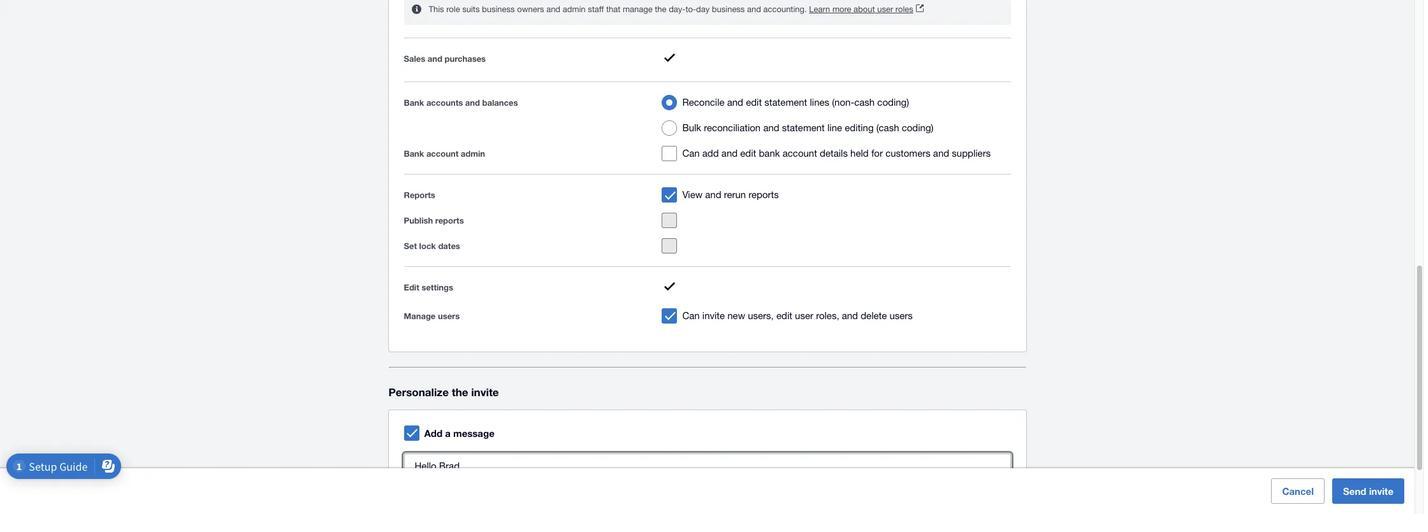 Task type: describe. For each thing, give the bounding box(es) containing it.
1 business from the left
[[482, 5, 515, 14]]

option group containing reconcile and edit statement lines (non-cash coding)
[[657, 90, 1011, 141]]

purchases
[[445, 54, 486, 64]]

manage users
[[404, 311, 460, 321]]

and right sales
[[428, 54, 443, 64]]

day-
[[669, 5, 686, 14]]

bank for bank account admin
[[404, 149, 424, 159]]

suppliers
[[952, 148, 991, 159]]

this role suits business owners and admin staff that manage the day-to-day business and accounting. learn more about user roles
[[429, 5, 914, 14]]

delete
[[861, 310, 887, 321]]

invite for can
[[703, 310, 725, 321]]

statement for line
[[782, 123, 825, 134]]

0 vertical spatial edit
[[746, 97, 762, 108]]

0 horizontal spatial reports
[[436, 216, 464, 226]]

and right add
[[722, 148, 738, 159]]

1 horizontal spatial the
[[655, 5, 667, 14]]

add a message
[[424, 428, 495, 439]]

staff
[[588, 5, 604, 14]]

dates
[[438, 241, 460, 252]]

and left suppliers
[[934, 148, 950, 159]]

more
[[833, 5, 852, 14]]

coding) for reconcile and edit statement lines (non-cash coding)
[[878, 97, 910, 108]]

and right owners
[[547, 5, 561, 14]]

can for can invite new users, edit user roles, and delete users
[[683, 310, 700, 321]]

bulk reconciliation and statement line editing (cash coding)
[[683, 123, 934, 134]]

view
[[683, 190, 703, 201]]

0 vertical spatial admin
[[563, 5, 586, 14]]

set lock dates
[[404, 241, 460, 252]]

roles,
[[816, 310, 840, 321]]

for
[[872, 148, 883, 159]]

to-
[[686, 5, 696, 14]]

role
[[447, 5, 460, 14]]

cancel
[[1283, 486, 1315, 497]]

and right roles, in the bottom of the page
[[842, 310, 858, 321]]

reconcile and edit statement lines (non-cash coding)
[[683, 97, 910, 108]]

accounting.
[[764, 5, 807, 14]]

bank for bank accounts and balances
[[404, 98, 424, 108]]

reconcile
[[683, 97, 725, 108]]

reconciliation
[[704, 123, 761, 134]]

manage
[[623, 5, 653, 14]]

can for can add and edit bank account details held for customers and suppliers
[[683, 148, 700, 159]]

0 vertical spatial reports
[[749, 190, 779, 201]]

0 horizontal spatial account
[[427, 149, 459, 159]]

new
[[728, 310, 746, 321]]

1 vertical spatial invite
[[471, 386, 499, 399]]

accounts
[[427, 98, 463, 108]]

invite for send
[[1370, 486, 1394, 497]]

about
[[854, 5, 875, 14]]

this
[[429, 5, 444, 14]]

can add and edit bank account details held for customers and suppliers
[[683, 148, 991, 159]]

personalize
[[389, 386, 449, 399]]

rerun
[[724, 190, 746, 201]]

settings
[[422, 283, 453, 293]]

details
[[820, 148, 848, 159]]

edit
[[404, 283, 420, 293]]

day
[[696, 5, 710, 14]]

owners
[[517, 5, 544, 14]]

1 vertical spatial edit
[[741, 148, 757, 159]]

bank account admin
[[404, 149, 485, 159]]

edit settings
[[404, 283, 453, 293]]



Task type: vqa. For each thing, say whether or not it's contained in the screenshot.
group
no



Task type: locate. For each thing, give the bounding box(es) containing it.
personalize the invite
[[389, 386, 499, 399]]

business right suits
[[482, 5, 515, 14]]

message
[[454, 428, 495, 439]]

line
[[828, 123, 843, 134]]

bank
[[759, 148, 780, 159]]

0 horizontal spatial user
[[795, 310, 814, 321]]

invite right send
[[1370, 486, 1394, 497]]

coding) for bulk reconciliation and statement line editing (cash coding)
[[902, 123, 934, 134]]

0 horizontal spatial users
[[438, 311, 460, 321]]

coding) up customers
[[902, 123, 934, 134]]

the
[[655, 5, 667, 14], [452, 386, 468, 399]]

1 vertical spatial reports
[[436, 216, 464, 226]]

view and rerun reports
[[683, 190, 779, 201]]

and up bank
[[764, 123, 780, 134]]

bulk
[[683, 123, 702, 134]]

1 vertical spatial the
[[452, 386, 468, 399]]

user
[[878, 5, 894, 14], [795, 310, 814, 321]]

business right day
[[712, 5, 745, 14]]

editing
[[845, 123, 874, 134]]

admin
[[563, 5, 586, 14], [461, 149, 485, 159]]

users right "delete" in the bottom of the page
[[890, 310, 913, 321]]

(non-
[[832, 97, 855, 108]]

1 vertical spatial statement
[[782, 123, 825, 134]]

reports right rerun
[[749, 190, 779, 201]]

1 vertical spatial admin
[[461, 149, 485, 159]]

coding) up "(cash"
[[878, 97, 910, 108]]

option group
[[657, 90, 1011, 141]]

bank up reports
[[404, 149, 424, 159]]

reports
[[404, 190, 436, 201]]

invite
[[703, 310, 725, 321], [471, 386, 499, 399], [1370, 486, 1394, 497]]

add
[[703, 148, 719, 159]]

1 horizontal spatial invite
[[703, 310, 725, 321]]

invite inside send invite button
[[1370, 486, 1394, 497]]

1 bank from the top
[[404, 98, 424, 108]]

1 horizontal spatial business
[[712, 5, 745, 14]]

1 horizontal spatial users
[[890, 310, 913, 321]]

1 can from the top
[[683, 148, 700, 159]]

0 vertical spatial statement
[[765, 97, 808, 108]]

balances
[[483, 98, 518, 108]]

2 vertical spatial invite
[[1370, 486, 1394, 497]]

manage
[[404, 311, 436, 321]]

the left day-
[[655, 5, 667, 14]]

1 vertical spatial can
[[683, 310, 700, 321]]

0 vertical spatial coding)
[[878, 97, 910, 108]]

0 vertical spatial invite
[[703, 310, 725, 321]]

set
[[404, 241, 417, 252]]

admin down bank accounts and balances
[[461, 149, 485, 159]]

learn
[[810, 5, 831, 14]]

held
[[851, 148, 869, 159]]

admin left "staff"
[[563, 5, 586, 14]]

coding)
[[878, 97, 910, 108], [902, 123, 934, 134]]

can invite new users, edit user roles, and delete users
[[683, 310, 913, 321]]

statement for lines
[[765, 97, 808, 108]]

users right manage
[[438, 311, 460, 321]]

2 bank from the top
[[404, 149, 424, 159]]

roles
[[896, 5, 914, 14]]

(cash
[[877, 123, 900, 134]]

cancel button
[[1272, 479, 1325, 504]]

suits
[[463, 5, 480, 14]]

edit up reconciliation
[[746, 97, 762, 108]]

0 vertical spatial bank
[[404, 98, 424, 108]]

the up add a message
[[452, 386, 468, 399]]

lock
[[419, 241, 436, 252]]

learn more about user roles link
[[810, 2, 924, 17]]

send invite button
[[1333, 479, 1405, 504]]

send
[[1344, 486, 1367, 497]]

1 horizontal spatial admin
[[563, 5, 586, 14]]

account
[[783, 148, 818, 159], [427, 149, 459, 159]]

and up reconciliation
[[728, 97, 744, 108]]

users,
[[748, 310, 774, 321]]

that
[[606, 5, 621, 14]]

and
[[547, 5, 561, 14], [747, 5, 761, 14], [428, 54, 443, 64], [728, 97, 744, 108], [465, 98, 480, 108], [764, 123, 780, 134], [722, 148, 738, 159], [934, 148, 950, 159], [706, 190, 722, 201], [842, 310, 858, 321]]

reports up dates
[[436, 216, 464, 226]]

bank left accounts
[[404, 98, 424, 108]]

bank accounts and balances
[[404, 98, 518, 108]]

1 vertical spatial bank
[[404, 149, 424, 159]]

1 vertical spatial coding)
[[902, 123, 934, 134]]

add
[[424, 428, 443, 439]]

cash
[[855, 97, 875, 108]]

lines
[[810, 97, 830, 108]]

statement down reconcile and edit statement lines (non-cash coding)
[[782, 123, 825, 134]]

0 horizontal spatial invite
[[471, 386, 499, 399]]

bank
[[404, 98, 424, 108], [404, 149, 424, 159]]

sales and purchases
[[404, 54, 486, 64]]

a
[[445, 428, 451, 439]]

1 horizontal spatial account
[[783, 148, 818, 159]]

1 horizontal spatial user
[[878, 5, 894, 14]]

invite up message
[[471, 386, 499, 399]]

statement up bulk reconciliation and statement line editing (cash coding)
[[765, 97, 808, 108]]

1 vertical spatial user
[[795, 310, 814, 321]]

customers
[[886, 148, 931, 159]]

2 business from the left
[[712, 5, 745, 14]]

business
[[482, 5, 515, 14], [712, 5, 745, 14]]

edit right users,
[[777, 310, 793, 321]]

publish
[[404, 216, 433, 226]]

and left balances
[[465, 98, 480, 108]]

and left accounting.
[[747, 5, 761, 14]]

sales
[[404, 54, 426, 64]]

edit left bank
[[741, 148, 757, 159]]

account down bulk reconciliation and statement line editing (cash coding)
[[783, 148, 818, 159]]

reports
[[749, 190, 779, 201], [436, 216, 464, 226]]

users
[[890, 310, 913, 321], [438, 311, 460, 321]]

and right 'view'
[[706, 190, 722, 201]]

can left new
[[683, 310, 700, 321]]

2 horizontal spatial invite
[[1370, 486, 1394, 497]]

edit
[[746, 97, 762, 108], [741, 148, 757, 159], [777, 310, 793, 321]]

0 vertical spatial the
[[655, 5, 667, 14]]

0 vertical spatial can
[[683, 148, 700, 159]]

0 horizontal spatial admin
[[461, 149, 485, 159]]

publish reports
[[404, 216, 464, 226]]

0 horizontal spatial business
[[482, 5, 515, 14]]

2 can from the top
[[683, 310, 700, 321]]

account up reports
[[427, 149, 459, 159]]

user left roles, in the bottom of the page
[[795, 310, 814, 321]]

can
[[683, 148, 700, 159], [683, 310, 700, 321]]

2 vertical spatial edit
[[777, 310, 793, 321]]

can left add
[[683, 148, 700, 159]]

invite left new
[[703, 310, 725, 321]]

1 horizontal spatial reports
[[749, 190, 779, 201]]

0 vertical spatial user
[[878, 5, 894, 14]]

Add a message text field
[[405, 455, 1011, 510]]

0 horizontal spatial the
[[452, 386, 468, 399]]

statement
[[765, 97, 808, 108], [782, 123, 825, 134]]

send invite
[[1344, 486, 1394, 497]]

user left roles
[[878, 5, 894, 14]]



